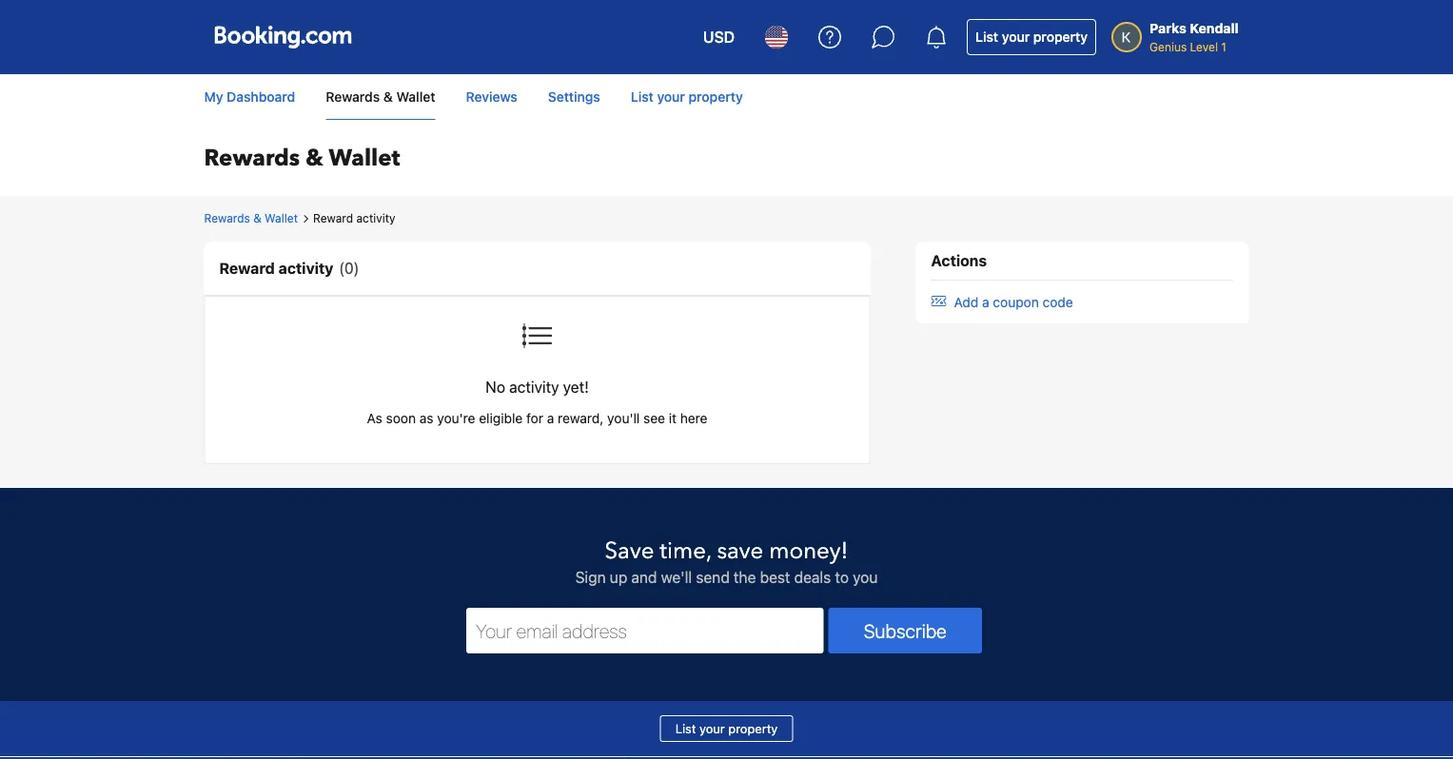 Task type: locate. For each thing, give the bounding box(es) containing it.
2 vertical spatial &
[[253, 211, 262, 225]]

list your property
[[976, 29, 1088, 45], [631, 89, 743, 104], [676, 722, 778, 736]]

1 vertical spatial property
[[689, 89, 743, 104]]

money!
[[770, 536, 849, 567]]

0 vertical spatial rewards & wallet
[[326, 89, 436, 104]]

as
[[420, 411, 434, 427]]

0 vertical spatial property
[[1034, 29, 1088, 45]]

yet!
[[563, 378, 589, 397]]

rewards down the my dashboard
[[204, 142, 300, 174]]

rewards & wallet link
[[326, 79, 436, 121], [204, 211, 298, 225]]

reward for reward activity (0)
[[219, 259, 275, 278]]

2 vertical spatial list your property link
[[660, 716, 793, 743]]

coupon
[[993, 294, 1040, 310]]

list your property link
[[967, 19, 1097, 55], [616, 79, 759, 114], [660, 716, 793, 743]]

2 vertical spatial list
[[676, 722, 696, 736]]

eligible
[[479, 411, 523, 427]]

Your email address email field
[[467, 608, 824, 654]]

2 vertical spatial rewards & wallet
[[204, 211, 298, 225]]

you're
[[437, 411, 476, 427]]

reward for reward activity
[[313, 211, 353, 225]]

settings
[[548, 89, 601, 104]]

soon
[[386, 411, 416, 427]]

reviews link
[[451, 79, 533, 114]]

activity
[[357, 211, 396, 225], [279, 259, 334, 278], [510, 378, 559, 397]]

rewards down booking.com online hotel reservations image
[[326, 89, 380, 104]]

1 vertical spatial rewards & wallet link
[[204, 211, 298, 225]]

code
[[1043, 294, 1074, 310]]

rewards
[[326, 89, 380, 104], [204, 142, 300, 174], [204, 211, 250, 225]]

rewards & wallet
[[326, 89, 436, 104], [204, 142, 400, 174], [204, 211, 298, 225]]

a
[[983, 294, 990, 310], [547, 411, 554, 427]]

0 vertical spatial a
[[983, 294, 990, 310]]

2 horizontal spatial your
[[1002, 29, 1030, 45]]

a right the 'for'
[[547, 411, 554, 427]]

1 horizontal spatial reward
[[313, 211, 353, 225]]

settings link
[[533, 79, 616, 114]]

1 vertical spatial &
[[306, 142, 324, 174]]

1 horizontal spatial list
[[676, 722, 696, 736]]

list your property inside save time, save money! footer
[[676, 722, 778, 736]]

save time, save money! footer
[[0, 487, 1454, 760]]

0 horizontal spatial list
[[631, 89, 654, 104]]

reward
[[313, 211, 353, 225], [219, 259, 275, 278]]

a right add
[[983, 294, 990, 310]]

activity up the 'for'
[[510, 378, 559, 397]]

0 vertical spatial rewards
[[326, 89, 380, 104]]

your for list your property link in the save time, save money! footer
[[700, 722, 725, 736]]

list inside save time, save money! footer
[[676, 722, 696, 736]]

your inside save time, save money! footer
[[700, 722, 725, 736]]

0 vertical spatial rewards & wallet link
[[326, 79, 436, 121]]

parks kendall genius level 1
[[1150, 20, 1239, 53]]

0 horizontal spatial activity
[[279, 259, 334, 278]]

wallet up reward activity (0)
[[265, 211, 298, 225]]

activity left (0)
[[279, 259, 334, 278]]

1 vertical spatial a
[[547, 411, 554, 427]]

0 vertical spatial activity
[[357, 211, 396, 225]]

2 vertical spatial your
[[700, 722, 725, 736]]

subscribe
[[864, 620, 947, 642]]

(0)
[[339, 259, 359, 278]]

property
[[1034, 29, 1088, 45], [689, 89, 743, 104], [729, 722, 778, 736]]

rewards up reward activity (0)
[[204, 211, 250, 225]]

list
[[976, 29, 999, 45], [631, 89, 654, 104], [676, 722, 696, 736]]

activity for no activity yet!
[[510, 378, 559, 397]]

1 vertical spatial activity
[[279, 259, 334, 278]]

up
[[610, 569, 628, 587]]

1 horizontal spatial activity
[[357, 211, 396, 225]]

2 horizontal spatial &
[[384, 89, 393, 104]]

you'll
[[608, 411, 640, 427]]

time,
[[660, 536, 712, 567]]

sign
[[576, 569, 606, 587]]

1 vertical spatial your
[[657, 89, 685, 104]]

wallet up reward activity
[[329, 142, 400, 174]]

your
[[1002, 29, 1030, 45], [657, 89, 685, 104], [700, 722, 725, 736]]

2 vertical spatial activity
[[510, 378, 559, 397]]

activity up (0)
[[357, 211, 396, 225]]

save
[[717, 536, 764, 567]]

0 horizontal spatial reward
[[219, 259, 275, 278]]

property for the middle list your property link
[[689, 89, 743, 104]]

2 horizontal spatial list
[[976, 29, 999, 45]]

2 vertical spatial list your property
[[676, 722, 778, 736]]

0 vertical spatial reward
[[313, 211, 353, 225]]

1 horizontal spatial your
[[700, 722, 725, 736]]

0 vertical spatial list
[[976, 29, 999, 45]]

0 horizontal spatial your
[[657, 89, 685, 104]]

2 vertical spatial property
[[729, 722, 778, 736]]

1 horizontal spatial a
[[983, 294, 990, 310]]

&
[[384, 89, 393, 104], [306, 142, 324, 174], [253, 211, 262, 225]]

the
[[734, 569, 756, 587]]

1 vertical spatial list
[[631, 89, 654, 104]]

1 vertical spatial reward
[[219, 259, 275, 278]]

navigation
[[199, 758, 946, 760]]

see
[[644, 411, 665, 427]]

wallet
[[397, 89, 436, 104], [329, 142, 400, 174], [265, 211, 298, 225]]

genius
[[1150, 40, 1187, 53]]

2 horizontal spatial activity
[[510, 378, 559, 397]]

usd
[[704, 28, 735, 46]]

property inside save time, save money! footer
[[729, 722, 778, 736]]

reward activity
[[313, 211, 396, 225]]

0 horizontal spatial &
[[253, 211, 262, 225]]

0 vertical spatial list your property
[[976, 29, 1088, 45]]

reviews
[[466, 89, 518, 104]]

wallet left reviews
[[397, 89, 436, 104]]

1 horizontal spatial &
[[306, 142, 324, 174]]

1 vertical spatial rewards & wallet
[[204, 142, 400, 174]]



Task type: describe. For each thing, give the bounding box(es) containing it.
list for the middle list your property link
[[631, 89, 654, 104]]

list your property link inside save time, save money! footer
[[660, 716, 793, 743]]

best
[[760, 569, 791, 587]]

level
[[1191, 40, 1219, 53]]

0 horizontal spatial rewards & wallet link
[[204, 211, 298, 225]]

we'll
[[661, 569, 692, 587]]

as
[[367, 411, 383, 427]]

save
[[605, 536, 654, 567]]

list for list your property link in the save time, save money! footer
[[676, 722, 696, 736]]

activity for reward activity (0)
[[279, 259, 334, 278]]

here
[[681, 411, 708, 427]]

no
[[486, 378, 506, 397]]

booking.com online hotel reservations image
[[215, 26, 352, 49]]

1
[[1222, 40, 1227, 53]]

my dashboard
[[204, 89, 295, 104]]

0 horizontal spatial a
[[547, 411, 554, 427]]

save time, save money! sign up and we'll send the best deals to you
[[576, 536, 878, 587]]

and
[[632, 569, 657, 587]]

add a coupon code link
[[932, 281, 1234, 324]]

it
[[669, 411, 677, 427]]

1 vertical spatial list your property
[[631, 89, 743, 104]]

no activity yet!
[[486, 378, 589, 397]]

navigation inside save time, save money! footer
[[199, 758, 946, 760]]

deals
[[795, 569, 831, 587]]

as soon as you're eligible for a reward, you'll see it here
[[367, 411, 708, 427]]

for
[[527, 411, 544, 427]]

my dashboard link
[[204, 79, 311, 114]]

usd button
[[692, 14, 747, 60]]

2 vertical spatial wallet
[[265, 211, 298, 225]]

to
[[835, 569, 849, 587]]

1 vertical spatial rewards
[[204, 142, 300, 174]]

dashboard
[[227, 89, 295, 104]]

property for list your property link in the save time, save money! footer
[[729, 722, 778, 736]]

my
[[204, 89, 223, 104]]

1 vertical spatial wallet
[[329, 142, 400, 174]]

subscribe button
[[829, 608, 983, 654]]

send
[[696, 569, 730, 587]]

activity for reward activity
[[357, 211, 396, 225]]

parks
[[1150, 20, 1187, 36]]

actions
[[932, 252, 988, 270]]

your for the middle list your property link
[[657, 89, 685, 104]]

add
[[955, 294, 979, 310]]

1 vertical spatial list your property link
[[616, 79, 759, 114]]

1 horizontal spatial rewards & wallet link
[[326, 79, 436, 121]]

0 vertical spatial your
[[1002, 29, 1030, 45]]

0 vertical spatial wallet
[[397, 89, 436, 104]]

you
[[853, 569, 878, 587]]

kendall
[[1191, 20, 1239, 36]]

2 vertical spatial rewards
[[204, 211, 250, 225]]

reward activity (0)
[[219, 259, 359, 278]]

add a coupon code
[[955, 294, 1074, 310]]

0 vertical spatial list your property link
[[967, 19, 1097, 55]]

reward,
[[558, 411, 604, 427]]

0 vertical spatial &
[[384, 89, 393, 104]]



Task type: vqa. For each thing, say whether or not it's contained in the screenshot.
no activity yet! at the left
yes



